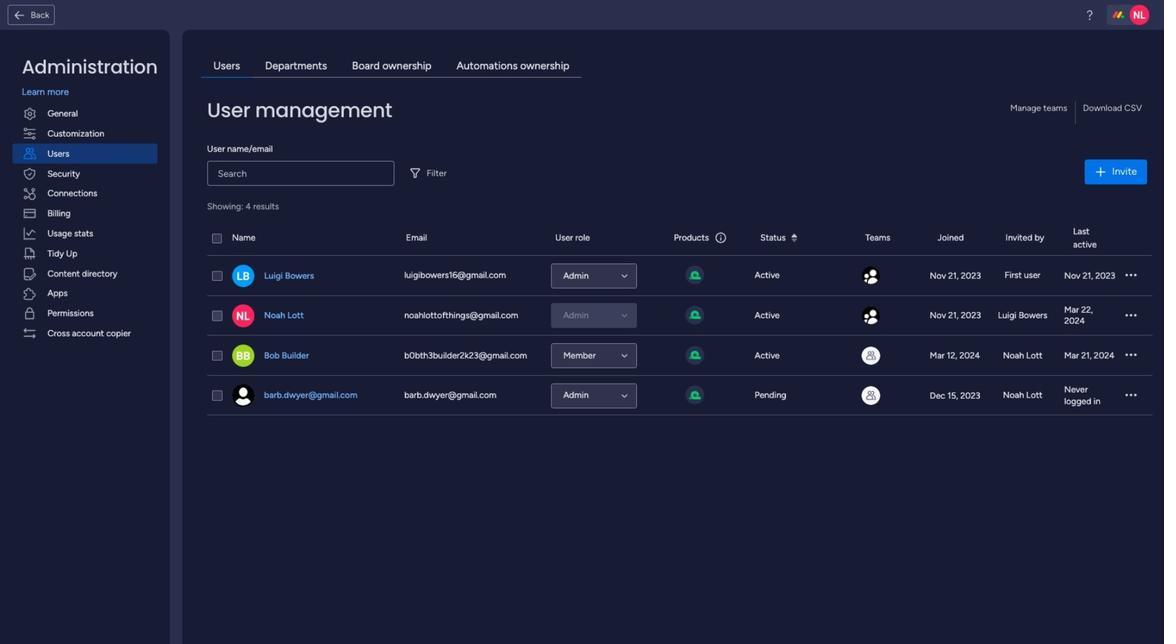 Task type: vqa. For each thing, say whether or not it's contained in the screenshot.
caret down image
no



Task type: describe. For each thing, give the bounding box(es) containing it.
add or edit team image for noah lott icon
[[862, 307, 881, 326]]

noah lott image
[[232, 305, 255, 327]]

barb.dwyer@gmail.com image
[[232, 385, 255, 407]]

5 row from the top
[[207, 376, 1153, 416]]

help image
[[1084, 9, 1097, 21]]

noah lott image
[[1130, 5, 1150, 25]]

2 row from the top
[[207, 256, 1153, 296]]

Search text field
[[207, 161, 395, 186]]



Task type: locate. For each thing, give the bounding box(es) containing it.
0 vertical spatial add or edit team image
[[862, 267, 881, 286]]

v2 ellipsis image for add or edit team icon
[[1126, 350, 1138, 362]]

add or edit team image
[[862, 267, 881, 286], [862, 307, 881, 326], [862, 387, 881, 405]]

v2 ellipsis image
[[1126, 390, 1138, 402]]

row group
[[207, 256, 1153, 416]]

luigi bowers image
[[232, 265, 255, 287]]

back to workspace image
[[13, 9, 26, 21]]

1 vertical spatial v2 ellipsis image
[[1126, 310, 1138, 322]]

v2 ellipsis image for add or edit team image corresponding to noah lott icon
[[1126, 310, 1138, 322]]

bob builder image
[[232, 345, 255, 367]]

add or edit team image for the barb.dwyer@gmail.com icon
[[862, 387, 881, 405]]

v2 ellipsis image
[[1126, 270, 1138, 282], [1126, 310, 1138, 322], [1126, 350, 1138, 362]]

2 add or edit team image from the top
[[862, 307, 881, 326]]

v2 ellipsis image for add or edit team image corresponding to luigi bowers icon
[[1126, 270, 1138, 282]]

0 vertical spatial v2 ellipsis image
[[1126, 270, 1138, 282]]

1 add or edit team image from the top
[[862, 267, 881, 286]]

3 v2 ellipsis image from the top
[[1126, 350, 1138, 362]]

grid
[[207, 221, 1153, 632]]

3 row from the top
[[207, 296, 1153, 336]]

row
[[207, 221, 1153, 256], [207, 256, 1153, 296], [207, 296, 1153, 336], [207, 336, 1153, 376], [207, 376, 1153, 416]]

add or edit team image
[[862, 347, 881, 365]]

2 vertical spatial add or edit team image
[[862, 387, 881, 405]]

2 v2 ellipsis image from the top
[[1126, 310, 1138, 322]]

1 vertical spatial add or edit team image
[[862, 307, 881, 326]]

2 vertical spatial v2 ellipsis image
[[1126, 350, 1138, 362]]

1 row from the top
[[207, 221, 1153, 256]]

4 row from the top
[[207, 336, 1153, 376]]

1 v2 ellipsis image from the top
[[1126, 270, 1138, 282]]

3 add or edit team image from the top
[[862, 387, 881, 405]]

add or edit team image for luigi bowers icon
[[862, 267, 881, 286]]



